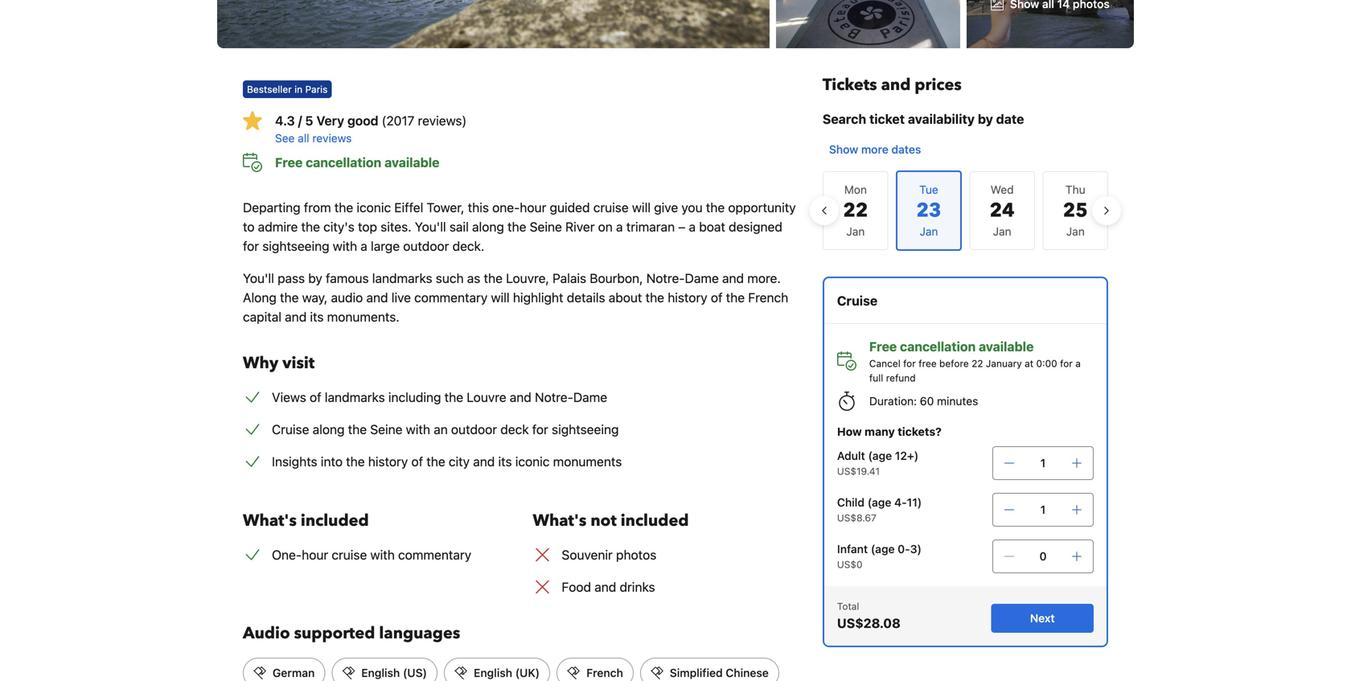 Task type: vqa. For each thing, say whether or not it's contained in the screenshot.


Task type: locate. For each thing, give the bounding box(es) containing it.
2 vertical spatial with
[[370, 547, 395, 563]]

11)
[[907, 496, 922, 509]]

see all reviews button
[[275, 130, 797, 146]]

2 horizontal spatial jan
[[1066, 225, 1085, 238]]

commentary up languages
[[398, 547, 471, 563]]

of left city
[[411, 454, 423, 469]]

0 vertical spatial french
[[748, 290, 788, 305]]

1 vertical spatial you'll
[[243, 271, 274, 286]]

0 vertical spatial with
[[333, 238, 357, 254]]

22 right before
[[972, 358, 983, 369]]

sightseeing down admire
[[262, 238, 329, 254]]

1 1 from the top
[[1040, 456, 1046, 470]]

iconic inside departing from the iconic eiffel tower, this one-hour guided cruise will give you the opportunity to admire the city's top sites. you'll sail along the seine river on a trimaran – a boat designed for sightseeing with a large outdoor deck.
[[357, 200, 391, 215]]

0 vertical spatial you'll
[[415, 219, 446, 234]]

1 vertical spatial cruise
[[332, 547, 367, 563]]

dame down boat
[[685, 271, 719, 286]]

0 horizontal spatial seine
[[370, 422, 403, 437]]

commentary down such
[[414, 290, 488, 305]]

outdoor down sites.
[[403, 238, 449, 254]]

1 vertical spatial will
[[491, 290, 510, 305]]

what's up souvenir
[[533, 510, 587, 532]]

0 horizontal spatial you'll
[[243, 271, 274, 286]]

0 vertical spatial history
[[668, 290, 707, 305]]

0 vertical spatial commentary
[[414, 290, 488, 305]]

english
[[361, 666, 400, 680], [474, 666, 512, 680]]

available up january
[[979, 339, 1034, 354]]

how many tickets?
[[837, 425, 942, 438]]

1 horizontal spatial cruise
[[593, 200, 629, 215]]

jan inside thu 25 jan
[[1066, 225, 1085, 238]]

jan inside mon 22 jan
[[846, 225, 865, 238]]

will down "louvre," on the left
[[491, 290, 510, 305]]

4.3
[[275, 113, 295, 128]]

2 horizontal spatial of
[[711, 290, 723, 305]]

22
[[843, 197, 868, 224], [972, 358, 983, 369]]

for down to
[[243, 238, 259, 254]]

0 horizontal spatial will
[[491, 290, 510, 305]]

commentary inside you'll pass by famous landmarks such as the louvre, palais bourbon, notre-dame and more. along the way, audio and live commentary will highlight details about the history of the french capital and its monuments.
[[414, 290, 488, 305]]

0 horizontal spatial cruise
[[332, 547, 367, 563]]

will
[[632, 200, 651, 215], [491, 290, 510, 305]]

1 vertical spatial by
[[308, 271, 322, 286]]

0 vertical spatial iconic
[[357, 200, 391, 215]]

french right (uk) in the left of the page
[[586, 666, 623, 680]]

1 horizontal spatial will
[[632, 200, 651, 215]]

dame inside you'll pass by famous landmarks such as the louvre, palais bourbon, notre-dame and more. along the way, audio and live commentary will highlight details about the history of the french capital and its monuments.
[[685, 271, 719, 286]]

0 horizontal spatial hour
[[302, 547, 328, 563]]

will inside departing from the iconic eiffel tower, this one-hour guided cruise will give you the opportunity to admire the city's top sites. you'll sail along the seine river on a trimaran – a boat designed for sightseeing with a large outdoor deck.
[[632, 200, 651, 215]]

(age for infant
[[871, 542, 895, 556]]

0 horizontal spatial along
[[313, 422, 345, 437]]

dates
[[891, 143, 921, 156]]

0 vertical spatial notre-
[[646, 271, 685, 286]]

city
[[449, 454, 470, 469]]

jan down 25
[[1066, 225, 1085, 238]]

1 horizontal spatial what's
[[533, 510, 587, 532]]

a right the on
[[616, 219, 623, 234]]

0 vertical spatial available
[[384, 155, 439, 170]]

(age for child
[[867, 496, 891, 509]]

show more dates button
[[823, 135, 928, 164]]

1 horizontal spatial cancellation
[[900, 339, 976, 354]]

and right city
[[473, 454, 495, 469]]

1 horizontal spatial available
[[979, 339, 1034, 354]]

1 horizontal spatial along
[[472, 219, 504, 234]]

1 vertical spatial free
[[869, 339, 897, 354]]

english left the (us)
[[361, 666, 400, 680]]

0 horizontal spatial cancellation
[[306, 155, 381, 170]]

views
[[272, 390, 306, 405]]

very
[[316, 113, 344, 128]]

1 horizontal spatial seine
[[530, 219, 562, 234]]

included up one-hour cruise with commentary
[[301, 510, 369, 532]]

0 vertical spatial dame
[[685, 271, 719, 286]]

2 1 from the top
[[1040, 503, 1046, 516]]

hour
[[520, 200, 546, 215], [302, 547, 328, 563]]

0 horizontal spatial included
[[301, 510, 369, 532]]

1 vertical spatial outdoor
[[451, 422, 497, 437]]

hour left guided in the top of the page
[[520, 200, 546, 215]]

(age down many
[[868, 449, 892, 462]]

city's
[[323, 219, 355, 234]]

2 jan from the left
[[993, 225, 1011, 238]]

0 horizontal spatial sightseeing
[[262, 238, 329, 254]]

drinks
[[620, 579, 655, 595]]

its inside you'll pass by famous landmarks such as the louvre, palais bourbon, notre-dame and more. along the way, audio and live commentary will highlight details about the history of the french capital and its monuments.
[[310, 309, 324, 324]]

will up the trimaran
[[632, 200, 651, 215]]

1 vertical spatial 22
[[972, 358, 983, 369]]

its
[[310, 309, 324, 324], [498, 454, 512, 469]]

outdoor right an
[[451, 422, 497, 437]]

1 vertical spatial dame
[[573, 390, 607, 405]]

monuments
[[553, 454, 622, 469]]

cruise down what's included
[[332, 547, 367, 563]]

a right 0:00
[[1075, 358, 1081, 369]]

languages
[[379, 622, 460, 645]]

seine inside departing from the iconic eiffel tower, this one-hour guided cruise will give you the opportunity to admire the city's top sites. you'll sail along the seine river on a trimaran – a boat designed for sightseeing with a large outdoor deck.
[[530, 219, 562, 234]]

and right food
[[595, 579, 616, 595]]

notre- right bourbon,
[[646, 271, 685, 286]]

with
[[333, 238, 357, 254], [406, 422, 430, 437], [370, 547, 395, 563]]

simplified
[[670, 666, 723, 680]]

its down deck
[[498, 454, 512, 469]]

1 horizontal spatial cruise
[[837, 293, 878, 308]]

cancellation up free
[[900, 339, 976, 354]]

iconic down deck
[[515, 454, 550, 469]]

region
[[810, 164, 1121, 257]]

reviews)
[[418, 113, 467, 128]]

0 horizontal spatial cruise
[[272, 422, 309, 437]]

jan inside the wed 24 jan
[[993, 225, 1011, 238]]

sightseeing up monuments
[[552, 422, 619, 437]]

a inside free cancellation available cancel for free before 22 january at 0:00 for a full refund
[[1075, 358, 1081, 369]]

1 horizontal spatial jan
[[993, 225, 1011, 238]]

1 horizontal spatial included
[[621, 510, 689, 532]]

0 vertical spatial cruise
[[593, 200, 629, 215]]

1 horizontal spatial french
[[748, 290, 788, 305]]

of right views
[[310, 390, 321, 405]]

french
[[748, 290, 788, 305], [586, 666, 623, 680]]

0 vertical spatial sightseeing
[[262, 238, 329, 254]]

souvenir photos
[[562, 547, 656, 563]]

1 jan from the left
[[846, 225, 865, 238]]

you'll up along
[[243, 271, 274, 286]]

0 horizontal spatial what's
[[243, 510, 297, 532]]

0 vertical spatial outdoor
[[403, 238, 449, 254]]

–
[[678, 219, 685, 234]]

1 horizontal spatial by
[[978, 111, 993, 127]]

landmarks
[[372, 271, 432, 286], [325, 390, 385, 405]]

for right deck
[[532, 422, 548, 437]]

1 vertical spatial available
[[979, 339, 1034, 354]]

1 vertical spatial french
[[586, 666, 623, 680]]

french down more.
[[748, 290, 788, 305]]

0 horizontal spatial free
[[275, 155, 303, 170]]

visit
[[282, 352, 315, 374]]

along down this
[[472, 219, 504, 234]]

monuments.
[[327, 309, 400, 324]]

details
[[567, 290, 605, 305]]

1 vertical spatial sightseeing
[[552, 422, 619, 437]]

0 vertical spatial seine
[[530, 219, 562, 234]]

0 horizontal spatial its
[[310, 309, 324, 324]]

thu
[[1065, 183, 1085, 196]]

cancellation inside free cancellation available cancel for free before 22 january at 0:00 for a full refund
[[900, 339, 976, 354]]

1 vertical spatial 1
[[1040, 503, 1046, 516]]

landmarks up live at the top
[[372, 271, 432, 286]]

of down boat
[[711, 290, 723, 305]]

available for free cancellation available cancel for free before 22 january at 0:00 for a full refund
[[979, 339, 1034, 354]]

along up into
[[313, 422, 345, 437]]

large
[[371, 238, 400, 254]]

history right about
[[668, 290, 707, 305]]

many
[[865, 425, 895, 438]]

trimaran
[[626, 219, 675, 234]]

(age inside adult (age 12+) us$19.41
[[868, 449, 892, 462]]

jan for 22
[[846, 225, 865, 238]]

1 vertical spatial its
[[498, 454, 512, 469]]

by inside you'll pass by famous landmarks such as the louvre, palais bourbon, notre-dame and more. along the way, audio and live commentary will highlight details about the history of the french capital and its monuments.
[[308, 271, 322, 286]]

(us)
[[403, 666, 427, 680]]

cruise down views
[[272, 422, 309, 437]]

bestseller in paris
[[247, 84, 328, 95]]

3 jan from the left
[[1066, 225, 1085, 238]]

0 vertical spatial landmarks
[[372, 271, 432, 286]]

history right into
[[368, 454, 408, 469]]

1 vertical spatial cruise
[[272, 422, 309, 437]]

jan for 25
[[1066, 225, 1085, 238]]

hour down what's included
[[302, 547, 328, 563]]

(age inside child (age 4-11) us$8.67
[[867, 496, 891, 509]]

free up cancel
[[869, 339, 897, 354]]

2 horizontal spatial with
[[406, 422, 430, 437]]

free inside free cancellation available cancel for free before 22 january at 0:00 for a full refund
[[869, 339, 897, 354]]

0 vertical spatial cruise
[[837, 293, 878, 308]]

1 horizontal spatial free
[[869, 339, 897, 354]]

of inside you'll pass by famous landmarks such as the louvre, palais bourbon, notre-dame and more. along the way, audio and live commentary will highlight details about the history of the french capital and its monuments.
[[711, 290, 723, 305]]

cruise up the on
[[593, 200, 629, 215]]

1 included from the left
[[301, 510, 369, 532]]

0 horizontal spatial of
[[310, 390, 321, 405]]

0 horizontal spatial english
[[361, 666, 400, 680]]

sites.
[[381, 219, 411, 234]]

free for free cancellation available
[[275, 155, 303, 170]]

0 vertical spatial will
[[632, 200, 651, 215]]

available inside free cancellation available cancel for free before 22 january at 0:00 for a full refund
[[979, 339, 1034, 354]]

famous
[[326, 271, 369, 286]]

with inside departing from the iconic eiffel tower, this one-hour guided cruise will give you the opportunity to admire the city's top sites. you'll sail along the seine river on a trimaran – a boat designed for sightseeing with a large outdoor deck.
[[333, 238, 357, 254]]

(age for adult
[[868, 449, 892, 462]]

iconic up top
[[357, 200, 391, 215]]

palais
[[553, 271, 586, 286]]

0 horizontal spatial available
[[384, 155, 439, 170]]

jan
[[846, 225, 865, 238], [993, 225, 1011, 238], [1066, 225, 1085, 238]]

and down way,
[[285, 309, 307, 324]]

0 vertical spatial hour
[[520, 200, 546, 215]]

its down way,
[[310, 309, 324, 324]]

this
[[468, 200, 489, 215]]

1 what's from the left
[[243, 510, 297, 532]]

infant (age 0-3) us$0
[[837, 542, 922, 570]]

1 vertical spatial (age
[[867, 496, 891, 509]]

next
[[1030, 612, 1055, 625]]

eiffel
[[394, 200, 423, 215]]

0:00
[[1036, 358, 1057, 369]]

free
[[275, 155, 303, 170], [869, 339, 897, 354]]

free
[[919, 358, 937, 369]]

0 horizontal spatial 22
[[843, 197, 868, 224]]

departing from the iconic eiffel tower, this one-hour guided cruise will give you the opportunity to admire the city's top sites. you'll sail along the seine river on a trimaran – a boat designed for sightseeing with a large outdoor deck.
[[243, 200, 796, 254]]

2 vertical spatial of
[[411, 454, 423, 469]]

(uk)
[[515, 666, 540, 680]]

0 vertical spatial by
[[978, 111, 993, 127]]

what's up one-
[[243, 510, 297, 532]]

1 horizontal spatial notre-
[[646, 271, 685, 286]]

search
[[823, 111, 866, 127]]

/
[[298, 113, 302, 128]]

and up monuments.
[[366, 290, 388, 305]]

english for english (uk)
[[474, 666, 512, 680]]

0 horizontal spatial jan
[[846, 225, 865, 238]]

1 horizontal spatial hour
[[520, 200, 546, 215]]

english left (uk) in the left of the page
[[474, 666, 512, 680]]

1 horizontal spatial english
[[474, 666, 512, 680]]

why
[[243, 352, 278, 374]]

2 what's from the left
[[533, 510, 587, 532]]

available down (2017
[[384, 155, 439, 170]]

0 horizontal spatial by
[[308, 271, 322, 286]]

in
[[295, 84, 303, 95]]

jan down the 24
[[993, 225, 1011, 238]]

0 horizontal spatial notre-
[[535, 390, 573, 405]]

by left date
[[978, 111, 993, 127]]

seine down including
[[370, 422, 403, 437]]

1 horizontal spatial dame
[[685, 271, 719, 286]]

included up photos
[[621, 510, 689, 532]]

(age left 4-
[[867, 496, 891, 509]]

of
[[711, 290, 723, 305], [310, 390, 321, 405], [411, 454, 423, 469]]

free down "see"
[[275, 155, 303, 170]]

0 vertical spatial 1
[[1040, 456, 1046, 470]]

you'll
[[415, 219, 446, 234], [243, 271, 274, 286]]

1 vertical spatial notre-
[[535, 390, 573, 405]]

english (uk)
[[474, 666, 540, 680]]

cruise along the seine with an outdoor deck for sightseeing
[[272, 422, 619, 437]]

0 vertical spatial its
[[310, 309, 324, 324]]

0 vertical spatial (age
[[868, 449, 892, 462]]

1 english from the left
[[361, 666, 400, 680]]

paris
[[305, 84, 328, 95]]

supported
[[294, 622, 375, 645]]

how
[[837, 425, 862, 438]]

0 horizontal spatial french
[[586, 666, 623, 680]]

2 english from the left
[[474, 666, 512, 680]]

12+)
[[895, 449, 919, 462]]

audio supported languages
[[243, 622, 460, 645]]

dame up monuments
[[573, 390, 607, 405]]

(age
[[868, 449, 892, 462], [867, 496, 891, 509], [871, 542, 895, 556]]

cruise for cruise along the seine with an outdoor deck for sightseeing
[[272, 422, 309, 437]]

landmarks left including
[[325, 390, 385, 405]]

cancellation down reviews
[[306, 155, 381, 170]]

cruise up cancel
[[837, 293, 878, 308]]

jan down "mon"
[[846, 225, 865, 238]]

0 vertical spatial cancellation
[[306, 155, 381, 170]]

free cancellation available
[[275, 155, 439, 170]]

guided
[[550, 200, 590, 215]]

by up way,
[[308, 271, 322, 286]]

child
[[837, 496, 865, 509]]

cruise
[[593, 200, 629, 215], [332, 547, 367, 563]]

0 horizontal spatial with
[[333, 238, 357, 254]]

notre- inside you'll pass by famous landmarks such as the louvre, palais bourbon, notre-dame and more. along the way, audio and live commentary will highlight details about the history of the french capital and its monuments.
[[646, 271, 685, 286]]

(age left 0-
[[871, 542, 895, 556]]

1 vertical spatial cancellation
[[900, 339, 976, 354]]

french inside you'll pass by famous landmarks such as the louvre, palais bourbon, notre-dame and more. along the way, audio and live commentary will highlight details about the history of the french capital and its monuments.
[[748, 290, 788, 305]]

what's included
[[243, 510, 369, 532]]

1
[[1040, 456, 1046, 470], [1040, 503, 1046, 516]]

1 horizontal spatial history
[[668, 290, 707, 305]]

seine
[[530, 219, 562, 234], [370, 422, 403, 437]]

1 horizontal spatial its
[[498, 454, 512, 469]]

cruise inside departing from the iconic eiffel tower, this one-hour guided cruise will give you the opportunity to admire the city's top sites. you'll sail along the seine river on a trimaran – a boat designed for sightseeing with a large outdoor deck.
[[593, 200, 629, 215]]

sightseeing inside departing from the iconic eiffel tower, this one-hour guided cruise will give you the opportunity to admire the city's top sites. you'll sail along the seine river on a trimaran – a boat designed for sightseeing with a large outdoor deck.
[[262, 238, 329, 254]]

0 vertical spatial along
[[472, 219, 504, 234]]

you'll down "tower,"
[[415, 219, 446, 234]]

22 down "mon"
[[843, 197, 868, 224]]

seine down guided in the top of the page
[[530, 219, 562, 234]]

deck.
[[452, 238, 484, 254]]

notre- right louvre
[[535, 390, 573, 405]]

(age inside infant (age 0-3) us$0
[[871, 542, 895, 556]]

as
[[467, 271, 480, 286]]

2 vertical spatial (age
[[871, 542, 895, 556]]

0 horizontal spatial history
[[368, 454, 408, 469]]



Task type: describe. For each thing, give the bounding box(es) containing it.
before
[[939, 358, 969, 369]]

next button
[[991, 604, 1094, 633]]

3)
[[910, 542, 922, 556]]

and up deck
[[510, 390, 531, 405]]

free cancellation available cancel for free before 22 january at 0:00 for a full refund
[[869, 339, 1081, 384]]

duration: 60 minutes
[[869, 394, 978, 408]]

us$28.08
[[837, 616, 901, 631]]

22 inside free cancellation available cancel for free before 22 january at 0:00 for a full refund
[[972, 358, 983, 369]]

bestseller
[[247, 84, 292, 95]]

you'll pass by famous landmarks such as the louvre, palais bourbon, notre-dame and more. along the way, audio and live commentary will highlight details about the history of the french capital and its monuments.
[[243, 271, 788, 324]]

free for free cancellation available cancel for free before 22 january at 0:00 for a full refund
[[869, 339, 897, 354]]

1 horizontal spatial outdoor
[[451, 422, 497, 437]]

for up refund
[[903, 358, 916, 369]]

what's for what's included
[[243, 510, 297, 532]]

1 vertical spatial landmarks
[[325, 390, 385, 405]]

and left more.
[[722, 271, 744, 286]]

0-
[[898, 542, 910, 556]]

admire
[[258, 219, 298, 234]]

for right 0:00
[[1060, 358, 1073, 369]]

1 vertical spatial commentary
[[398, 547, 471, 563]]

deck
[[500, 422, 529, 437]]

child (age 4-11) us$8.67
[[837, 496, 922, 524]]

capital
[[243, 309, 281, 324]]

views of landmarks including the louvre and notre-dame
[[272, 390, 607, 405]]

sail
[[449, 219, 469, 234]]

bourbon,
[[590, 271, 643, 286]]

total
[[837, 601, 859, 612]]

(2017
[[382, 113, 414, 128]]

louvre
[[467, 390, 506, 405]]

full
[[869, 372, 883, 384]]

available for free cancellation available
[[384, 155, 439, 170]]

us$0
[[837, 559, 863, 570]]

search ticket availability by date
[[823, 111, 1024, 127]]

river
[[565, 219, 595, 234]]

why visit
[[243, 352, 315, 374]]

a down top
[[361, 238, 367, 254]]

what's for what's not included
[[533, 510, 587, 532]]

including
[[388, 390, 441, 405]]

english (us)
[[361, 666, 427, 680]]

25
[[1063, 197, 1088, 224]]

0
[[1039, 550, 1047, 563]]

1 for child (age 4-11)
[[1040, 503, 1046, 516]]

show
[[829, 143, 858, 156]]

wed 24 jan
[[990, 183, 1015, 238]]

simplified chinese
[[670, 666, 769, 680]]

january
[[986, 358, 1022, 369]]

live
[[391, 290, 411, 305]]

1 vertical spatial of
[[310, 390, 321, 405]]

outdoor inside departing from the iconic eiffel tower, this one-hour guided cruise will give you the opportunity to admire the city's top sites. you'll sail along the seine river on a trimaran – a boat designed for sightseeing with a large outdoor deck.
[[403, 238, 449, 254]]

english for english (us)
[[361, 666, 400, 680]]

refund
[[886, 372, 916, 384]]

jan for 24
[[993, 225, 1011, 238]]

infant
[[837, 542, 868, 556]]

wed
[[991, 183, 1014, 196]]

thu 25 jan
[[1063, 183, 1088, 238]]

landmarks inside you'll pass by famous landmarks such as the louvre, palais bourbon, notre-dame and more. along the way, audio and live commentary will highlight details about the history of the french capital and its monuments.
[[372, 271, 432, 286]]

you'll inside you'll pass by famous landmarks such as the louvre, palais bourbon, notre-dame and more. along the way, audio and live commentary will highlight details about the history of the french capital and its monuments.
[[243, 271, 274, 286]]

tickets?
[[898, 425, 942, 438]]

what's not included
[[533, 510, 689, 532]]

along
[[243, 290, 276, 305]]

date
[[996, 111, 1024, 127]]

cancel
[[869, 358, 901, 369]]

boat
[[699, 219, 725, 234]]

1 for adult (age 12+)
[[1040, 456, 1046, 470]]

reviews
[[312, 131, 352, 145]]

2 included from the left
[[621, 510, 689, 532]]

german
[[273, 666, 315, 680]]

show more dates
[[829, 143, 921, 156]]

chinese
[[726, 666, 769, 680]]

food
[[562, 579, 591, 595]]

22 inside region
[[843, 197, 868, 224]]

1 vertical spatial iconic
[[515, 454, 550, 469]]

hour inside departing from the iconic eiffel tower, this one-hour guided cruise will give you the opportunity to admire the city's top sites. you'll sail along the seine river on a trimaran – a boat designed for sightseeing with a large outdoor deck.
[[520, 200, 546, 215]]

availability
[[908, 111, 975, 127]]

you'll inside departing from the iconic eiffel tower, this one-hour guided cruise will give you the opportunity to admire the city's top sites. you'll sail along the seine river on a trimaran – a boat designed for sightseeing with a large outdoor deck.
[[415, 219, 446, 234]]

one-
[[272, 547, 302, 563]]

along inside departing from the iconic eiffel tower, this one-hour guided cruise will give you the opportunity to admire the city's top sites. you'll sail along the seine river on a trimaran – a boat designed for sightseeing with a large outdoor deck.
[[472, 219, 504, 234]]

tower,
[[427, 200, 464, 215]]

photos
[[616, 547, 656, 563]]

0 horizontal spatial dame
[[573, 390, 607, 405]]

will inside you'll pass by famous landmarks such as the louvre, palais bourbon, notre-dame and more. along the way, audio and live commentary will highlight details about the history of the french capital and its monuments.
[[491, 290, 510, 305]]

one-hour cruise with commentary
[[272, 547, 471, 563]]

cancellation for free cancellation available
[[306, 155, 381, 170]]

tickets and prices
[[823, 74, 962, 96]]

audio
[[331, 290, 363, 305]]

1 vertical spatial hour
[[302, 547, 328, 563]]

into
[[321, 454, 343, 469]]

from
[[304, 200, 331, 215]]

prices
[[915, 74, 962, 96]]

cruise for cruise
[[837, 293, 878, 308]]

us$8.67
[[837, 512, 876, 524]]

total us$28.08
[[837, 601, 901, 631]]

and up ticket
[[881, 74, 911, 96]]

insights into the history of the city and its iconic monuments
[[272, 454, 622, 469]]

more.
[[747, 271, 781, 286]]

region containing 22
[[810, 164, 1121, 257]]

to
[[243, 219, 255, 234]]

us$19.41
[[837, 466, 880, 477]]

1 vertical spatial along
[[313, 422, 345, 437]]

departing
[[243, 200, 300, 215]]

a right "–" on the right of the page
[[689, 219, 696, 234]]

1 vertical spatial with
[[406, 422, 430, 437]]

cancellation for free cancellation available cancel for free before 22 january at 0:00 for a full refund
[[900, 339, 976, 354]]

for inside departing from the iconic eiffel tower, this one-hour guided cruise will give you the opportunity to admire the city's top sites. you'll sail along the seine river on a trimaran – a boat designed for sightseeing with a large outdoor deck.
[[243, 238, 259, 254]]

1 vertical spatial seine
[[370, 422, 403, 437]]

souvenir
[[562, 547, 613, 563]]

tickets
[[823, 74, 877, 96]]

1 horizontal spatial with
[[370, 547, 395, 563]]

food and drinks
[[562, 579, 655, 595]]

one-
[[492, 200, 520, 215]]

1 vertical spatial history
[[368, 454, 408, 469]]

more
[[861, 143, 888, 156]]

about
[[609, 290, 642, 305]]

1 horizontal spatial sightseeing
[[552, 422, 619, 437]]

history inside you'll pass by famous landmarks such as the louvre, palais bourbon, notre-dame and more. along the way, audio and live commentary will highlight details about the history of the french capital and its monuments.
[[668, 290, 707, 305]]

4-
[[894, 496, 907, 509]]

not
[[591, 510, 617, 532]]

1 horizontal spatial of
[[411, 454, 423, 469]]

5
[[305, 113, 313, 128]]



